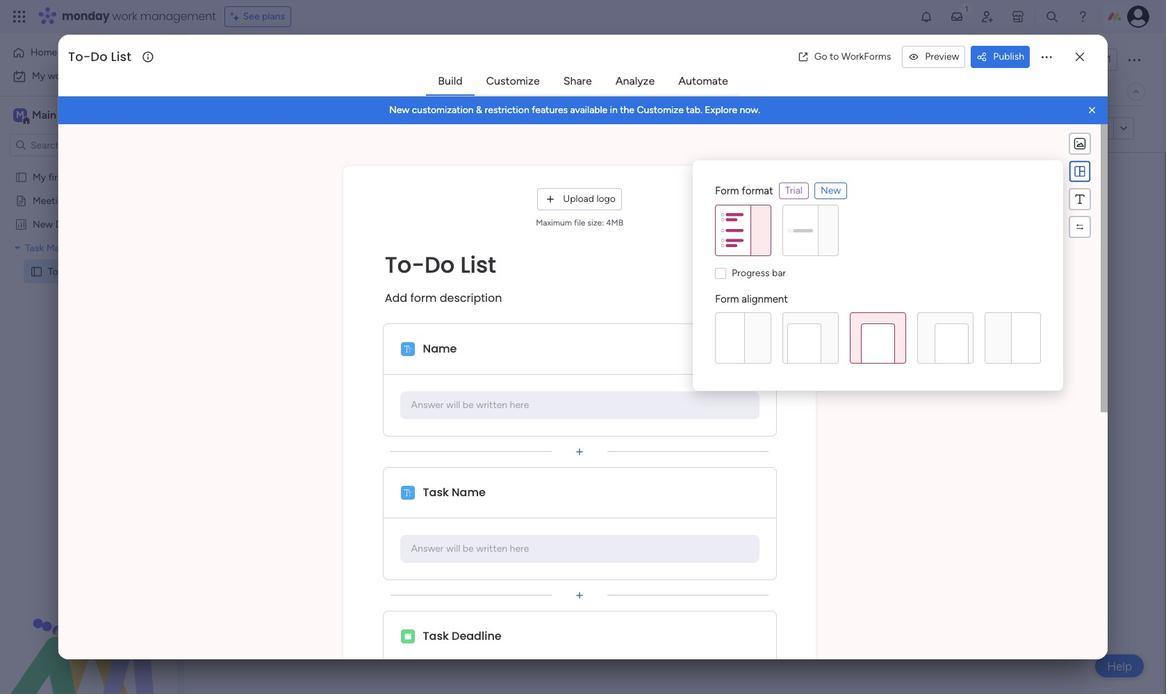 Task type: locate. For each thing, give the bounding box(es) containing it.
0 vertical spatial answer
[[411, 400, 444, 411]]

0 vertical spatial build
[[438, 74, 462, 88]]

customize inside banner banner
[[637, 104, 684, 116]]

progress
[[732, 267, 770, 279]]

more actions image
[[1040, 50, 1054, 64]]

my down home
[[32, 70, 45, 82]]

2 vertical spatial task
[[423, 629, 449, 645]]

m
[[16, 109, 24, 121]]

1 add new question image from the top
[[573, 445, 586, 459]]

form
[[299, 85, 322, 97], [715, 185, 739, 197], [715, 293, 739, 305]]

public board image
[[15, 170, 28, 183]]

component__icon image left "task name"
[[401, 486, 415, 500]]

build form
[[649, 321, 700, 334]]

go to workforms
[[814, 51, 891, 63]]

main left the table
[[232, 85, 253, 97]]

1 vertical spatial answer
[[411, 543, 444, 555]]

answer will be written here for task
[[411, 543, 529, 555]]

1 horizontal spatial work
[[112, 8, 137, 24]]

4mb
[[606, 218, 623, 228]]

component__icon image
[[401, 342, 415, 356], [401, 486, 415, 500], [401, 630, 415, 644]]

0 vertical spatial here
[[510, 400, 529, 411]]

component__icon image for task name
[[401, 486, 415, 500]]

workforms logo image
[[343, 118, 422, 140]]

0 horizontal spatial main
[[32, 108, 56, 122]]

automate inside tab list
[[678, 74, 728, 88]]

main inside button
[[232, 85, 253, 97]]

to
[[830, 51, 839, 63]]

search everything image
[[1045, 10, 1059, 24]]

2 vertical spatial component__icon image
[[401, 630, 415, 644]]

2 add new question image from the top
[[573, 589, 586, 603]]

new right "trial"
[[821, 185, 841, 197]]

let's start by building your form
[[546, 267, 803, 290]]

background color and image selector image
[[1073, 137, 1087, 151]]

automate up close 'image'
[[1061, 85, 1105, 97]]

1 vertical spatial public board image
[[30, 265, 43, 278]]

0 horizontal spatial by
[[325, 122, 337, 135]]

task for task name
[[423, 485, 449, 501]]

form for add form description
[[410, 290, 437, 306]]

plans
[[262, 10, 285, 22]]

explore
[[705, 104, 737, 116]]

add new question image up drag to reorder the question icon
[[573, 445, 586, 459]]

1 vertical spatial answer will be written here
[[411, 543, 529, 555]]

build
[[438, 74, 462, 88], [649, 321, 673, 334]]

1 answer from the top
[[411, 400, 444, 411]]

main right workspace image
[[32, 108, 56, 122]]

2 be from the top
[[463, 543, 474, 555]]

2 vertical spatial form
[[715, 293, 739, 305]]

activity
[[983, 54, 1017, 65]]

2 will from the top
[[446, 543, 460, 555]]

upload logo
[[563, 193, 616, 205]]

monday work management
[[62, 8, 216, 24]]

build inside button
[[649, 321, 673, 334]]

1 vertical spatial new
[[821, 185, 841, 197]]

2 component__icon image from the top
[[401, 486, 415, 500]]

form inside form
[[410, 290, 437, 306]]

your
[[723, 267, 759, 290]]

form inside button
[[299, 85, 322, 97]]

work for my
[[48, 70, 69, 82]]

name
[[423, 341, 457, 357], [452, 485, 486, 501]]

customize right the
[[637, 104, 684, 116]]

public board image for to-do list
[[30, 265, 43, 278]]

component__icon image left task deadline
[[401, 630, 415, 644]]

component__icon image for task deadline
[[401, 630, 415, 644]]

1 vertical spatial here
[[510, 543, 529, 555]]

2 horizontal spatial new
[[821, 185, 841, 197]]

build for build form
[[649, 321, 673, 334]]

1 vertical spatial work
[[48, 70, 69, 82]]

public board image
[[15, 194, 28, 207], [30, 265, 43, 278]]

0 vertical spatial new
[[389, 104, 409, 116]]

1 horizontal spatial main
[[232, 85, 253, 97]]

0 horizontal spatial new
[[33, 218, 53, 230]]

task
[[25, 242, 44, 254], [423, 485, 449, 501], [423, 629, 449, 645]]

by right powered
[[325, 122, 337, 135]]

new customization & restriction features available in the customize tab. explore now.
[[389, 104, 760, 116]]

1 vertical spatial component__icon image
[[401, 486, 415, 500]]

form right edit
[[236, 122, 257, 134]]

1 vertical spatial written
[[476, 543, 507, 555]]

work down home
[[48, 70, 69, 82]]

&
[[476, 104, 482, 116]]

2 here from the top
[[510, 543, 529, 555]]

0 vertical spatial work
[[112, 8, 137, 24]]

written for name
[[476, 400, 507, 411]]

build link
[[427, 69, 474, 94]]

add new question image for name
[[573, 445, 586, 459]]

answer
[[411, 400, 444, 411], [411, 543, 444, 555]]

option
[[0, 164, 177, 167]]

list inside the form form
[[460, 249, 496, 280]]

1 vertical spatial menu image
[[1073, 192, 1087, 206]]

form alignment
[[715, 293, 788, 305]]

copy form link
[[1044, 122, 1108, 134]]

form inside 'button'
[[1070, 122, 1091, 134]]

system
[[106, 242, 139, 254]]

list box
[[0, 162, 177, 471]]

right image
[[917, 313, 974, 364]]

1 horizontal spatial customize
[[637, 104, 684, 116]]

table
[[255, 85, 278, 97]]

1 vertical spatial add new question image
[[573, 589, 586, 603]]

to-
[[211, 44, 250, 75], [68, 48, 91, 65], [385, 249, 424, 280], [48, 265, 62, 277]]

integrate button
[[896, 77, 1031, 106]]

0 vertical spatial task
[[25, 242, 44, 254]]

one by one image
[[782, 205, 839, 256]]

lottie animation image
[[0, 555, 177, 695]]

here
[[510, 400, 529, 411], [510, 543, 529, 555]]

1 image
[[960, 1, 973, 16]]

kendall parks image
[[1127, 6, 1149, 28]]

1 vertical spatial name
[[452, 485, 486, 501]]

task for task deadline
[[423, 629, 449, 645]]

will for name
[[446, 400, 460, 411]]

tab list
[[426, 68, 740, 96]]

1 be from the top
[[463, 400, 474, 411]]

my
[[32, 70, 45, 82], [33, 171, 46, 183]]

list
[[285, 44, 319, 75], [111, 48, 131, 65], [460, 249, 496, 280], [77, 265, 93, 277]]

new up workforms logo
[[389, 104, 409, 116]]

lottie animation element
[[0, 555, 177, 695]]

powered by
[[279, 122, 337, 135]]

format
[[742, 185, 773, 197]]

1 vertical spatial by
[[627, 267, 647, 290]]

answer will be written here
[[411, 400, 529, 411], [411, 543, 529, 555]]

drag to reorder the question image
[[573, 616, 586, 630]]

workspace image
[[13, 108, 27, 123]]

automate up tab. in the top of the page
[[678, 74, 728, 88]]

1 will from the top
[[446, 400, 460, 411]]

1 vertical spatial form
[[715, 185, 739, 197]]

1 horizontal spatial build
[[649, 321, 673, 334]]

public board image down task management system
[[30, 265, 43, 278]]

to-do list inside the form form
[[385, 249, 496, 280]]

powered
[[279, 122, 323, 135]]

my for my first board
[[33, 171, 46, 183]]

build down let's start by building your form
[[649, 321, 673, 334]]

0 vertical spatial form
[[299, 85, 322, 97]]

form down "building" in the top of the page
[[676, 321, 700, 334]]

0 vertical spatial written
[[476, 400, 507, 411]]

customize up restriction
[[486, 74, 540, 88]]

do inside the form form
[[424, 249, 454, 280]]

form for form alignment
[[715, 293, 739, 305]]

banner banner
[[58, 97, 1108, 124]]

1 menu image from the top
[[1073, 165, 1087, 178]]

progress bar
[[732, 267, 786, 279]]

bar
[[772, 267, 786, 279]]

my for my work
[[32, 70, 45, 82]]

let's
[[546, 267, 580, 290]]

Search in workspace field
[[29, 137, 116, 153]]

maximum
[[536, 218, 572, 228]]

go to workforms button
[[792, 46, 897, 68]]

menu image
[[1073, 165, 1087, 178], [1073, 192, 1087, 206]]

2 written from the top
[[476, 543, 507, 555]]

0 horizontal spatial work
[[48, 70, 69, 82]]

caret down image
[[15, 243, 20, 253]]

0 vertical spatial public board image
[[15, 194, 28, 207]]

1 vertical spatial my
[[33, 171, 46, 183]]

work right monday
[[112, 8, 137, 24]]

upload logo button
[[537, 188, 622, 211]]

component__icon image down the add
[[401, 342, 415, 356]]

by right start
[[627, 267, 647, 290]]

form left the format
[[715, 185, 739, 197]]

new inside banner banner
[[389, 104, 409, 116]]

main table
[[232, 85, 278, 97]]

form form
[[58, 124, 1108, 695]]

home
[[31, 47, 57, 58]]

form up "background color and image selector"
[[1070, 122, 1091, 134]]

2 vertical spatial new
[[33, 218, 53, 230]]

0 vertical spatial add new question image
[[573, 445, 586, 459]]

build up customization
[[438, 74, 462, 88]]

public board image down public board icon
[[15, 194, 28, 207]]

name inside button
[[423, 341, 457, 357]]

0 horizontal spatial automate
[[678, 74, 728, 88]]

task name
[[423, 485, 486, 501]]

tab list containing build
[[426, 68, 740, 96]]

0 vertical spatial be
[[463, 400, 474, 411]]

0 vertical spatial menu image
[[1073, 165, 1087, 178]]

classic image
[[715, 205, 771, 256]]

1 vertical spatial will
[[446, 543, 460, 555]]

0 vertical spatial name
[[423, 341, 457, 357]]

edit form
[[216, 122, 257, 134]]

1 vertical spatial be
[[463, 543, 474, 555]]

will
[[446, 400, 460, 411], [446, 543, 460, 555]]

main
[[232, 85, 253, 97], [32, 108, 56, 122]]

1 vertical spatial task
[[423, 485, 449, 501]]

task management system
[[25, 242, 139, 254]]

0 horizontal spatial public board image
[[15, 194, 28, 207]]

1 answer will be written here from the top
[[411, 400, 529, 411]]

1 horizontal spatial public board image
[[30, 265, 43, 278]]

help
[[1107, 660, 1132, 674]]

0 vertical spatial customize
[[486, 74, 540, 88]]

work inside my work option
[[48, 70, 69, 82]]

work
[[112, 8, 137, 24], [48, 70, 69, 82]]

1 vertical spatial main
[[32, 108, 56, 122]]

1 written from the top
[[476, 400, 507, 411]]

0 vertical spatial component__icon image
[[401, 342, 415, 356]]

add new question image up drag to reorder the question image
[[573, 589, 586, 603]]

answer for name
[[411, 400, 444, 411]]

new right public dashboard icon
[[33, 218, 53, 230]]

home link
[[8, 42, 169, 64]]

1 horizontal spatial new
[[389, 104, 409, 116]]

3 component__icon image from the top
[[401, 630, 415, 644]]

logo
[[596, 193, 616, 205]]

form right the add
[[410, 290, 437, 306]]

0 vertical spatial answer will be written here
[[411, 400, 529, 411]]

select product image
[[13, 10, 26, 24]]

/
[[1101, 54, 1105, 65]]

2 answer from the top
[[411, 543, 444, 555]]

form
[[1070, 122, 1091, 134], [236, 122, 257, 134], [764, 267, 803, 290], [410, 290, 437, 306], [676, 321, 700, 334]]

1 here from the top
[[510, 400, 529, 411]]

my left the first
[[33, 171, 46, 183]]

1 vertical spatial customize
[[637, 104, 684, 116]]

new inside list box
[[33, 218, 53, 230]]

2 answer will be written here from the top
[[411, 543, 529, 555]]

0 vertical spatial by
[[325, 122, 337, 135]]

add new question image
[[573, 445, 586, 459], [573, 589, 586, 603]]

integrate
[[920, 85, 960, 97]]

customize
[[486, 74, 540, 88], [637, 104, 684, 116]]

center image
[[850, 313, 906, 364]]

1 horizontal spatial automate
[[1061, 85, 1105, 97]]

here for task
[[510, 543, 529, 555]]

automate
[[678, 74, 728, 88], [1061, 85, 1105, 97]]

my inside option
[[32, 70, 45, 82]]

0 vertical spatial my
[[32, 70, 45, 82]]

the
[[620, 104, 634, 116]]

0 horizontal spatial build
[[438, 74, 462, 88]]

share
[[563, 74, 592, 88]]

customization tools toolbar
[[1069, 133, 1091, 238]]

main inside "workspace selection" element
[[32, 108, 56, 122]]

do inside field
[[91, 48, 108, 65]]

0 vertical spatial will
[[446, 400, 460, 411]]

written for task
[[476, 543, 507, 555]]

form left the add view icon
[[299, 85, 322, 97]]

0 vertical spatial main
[[232, 85, 253, 97]]

help image
[[1076, 10, 1090, 24]]

1 vertical spatial build
[[649, 321, 673, 334]]

form down your
[[715, 293, 739, 305]]



Task type: vqa. For each thing, say whether or not it's contained in the screenshot.
'Computer'
no



Task type: describe. For each thing, give the bounding box(es) containing it.
form up alignment
[[764, 267, 803, 290]]

notifications image
[[919, 10, 933, 24]]

meeting
[[33, 195, 69, 206]]

form for form
[[299, 85, 322, 97]]

left image
[[782, 313, 839, 364]]

answer for task
[[411, 543, 444, 555]]

build form button
[[638, 314, 711, 342]]

main table button
[[211, 81, 289, 103]]

analyze link
[[604, 69, 666, 94]]

my first board
[[33, 171, 93, 183]]

help button
[[1095, 655, 1144, 678]]

available
[[570, 104, 607, 116]]

add
[[385, 290, 407, 306]]

analyze
[[615, 74, 655, 88]]

automate button
[[1036, 81, 1110, 103]]

new for new
[[821, 185, 841, 197]]

full left image
[[715, 313, 771, 364]]

link
[[1093, 122, 1108, 134]]

home option
[[8, 42, 169, 64]]

form format
[[715, 185, 773, 197]]

upload
[[563, 193, 594, 205]]

customization
[[412, 104, 474, 116]]

share link
[[552, 69, 603, 94]]

form for edit form
[[236, 122, 257, 134]]

public dashboard image
[[15, 218, 28, 231]]

management
[[46, 242, 104, 254]]

new dashboard
[[33, 218, 102, 230]]

answer will be written here for name
[[411, 400, 529, 411]]

preview button
[[902, 46, 965, 68]]

automate inside button
[[1061, 85, 1105, 97]]

work for monday
[[112, 8, 137, 24]]

public board image for meeting notes
[[15, 194, 28, 207]]

notes
[[71, 195, 98, 206]]

monday
[[62, 8, 109, 24]]

main for main workspace
[[32, 108, 56, 122]]

management
[[140, 8, 216, 24]]

customize link
[[475, 69, 551, 94]]

main workspace
[[32, 108, 114, 122]]

see
[[243, 10, 260, 22]]

will for task
[[446, 543, 460, 555]]

board
[[68, 171, 93, 183]]

start
[[585, 267, 622, 290]]

features
[[532, 104, 568, 116]]

build for build
[[438, 74, 462, 88]]

see plans button
[[224, 6, 291, 27]]

invite / 1
[[1074, 54, 1111, 65]]

edit form button
[[211, 118, 262, 140]]

list box containing my first board
[[0, 162, 177, 471]]

new for new customization & restriction features available in the customize tab. explore now.
[[389, 104, 409, 116]]

activity button
[[977, 49, 1043, 71]]

publish
[[993, 51, 1024, 63]]

my work
[[32, 70, 69, 82]]

close image
[[1086, 104, 1099, 117]]

invite / 1 button
[[1049, 49, 1117, 71]]

name button
[[421, 338, 758, 360]]

form for copy form link
[[1070, 122, 1091, 134]]

1 component__icon image from the top
[[401, 342, 415, 356]]

go
[[814, 51, 827, 63]]

new for new dashboard
[[33, 218, 53, 230]]

building
[[652, 267, 718, 290]]

now.
[[740, 104, 760, 116]]

invite
[[1074, 54, 1099, 65]]

to- inside the form form
[[385, 249, 424, 280]]

restriction
[[485, 104, 529, 116]]

monday marketplace image
[[1011, 10, 1025, 24]]

to-do list inside field
[[68, 48, 131, 65]]

collapse board header image
[[1131, 86, 1142, 97]]

update feed image
[[950, 10, 964, 24]]

trial
[[785, 185, 803, 197]]

invite members image
[[980, 10, 994, 24]]

add form description
[[385, 290, 502, 306]]

tab.
[[686, 104, 702, 116]]

form for form format
[[715, 185, 739, 197]]

dashboard
[[55, 218, 102, 230]]

0 horizontal spatial customize
[[486, 74, 540, 88]]

task for task management system
[[25, 242, 44, 254]]

description
[[440, 290, 502, 306]]

main for main table
[[232, 85, 253, 97]]

workspace selection element
[[13, 107, 116, 125]]

be for name
[[463, 400, 474, 411]]

my work link
[[8, 65, 169, 88]]

first
[[48, 171, 66, 183]]

meeting notes
[[33, 195, 98, 206]]

maximum file size: 4mb
[[536, 218, 623, 228]]

full right image
[[985, 313, 1041, 364]]

workforms
[[841, 51, 891, 63]]

add new question image for task
[[573, 589, 586, 603]]

1
[[1107, 54, 1111, 65]]

copy form link button
[[1018, 117, 1113, 140]]

in
[[610, 104, 618, 116]]

list inside to-do list field
[[111, 48, 131, 65]]

2 menu image from the top
[[1073, 192, 1087, 206]]

alignment
[[742, 293, 788, 305]]

drag to reorder the question image
[[573, 472, 586, 486]]

see plans
[[243, 10, 285, 22]]

workspace
[[59, 108, 114, 122]]

my work option
[[8, 65, 169, 88]]

here for name
[[510, 400, 529, 411]]

form button
[[289, 81, 332, 103]]

To-Do List field
[[65, 48, 140, 66]]

preview
[[925, 51, 959, 63]]

to- inside field
[[68, 48, 91, 65]]

automate link
[[667, 69, 739, 94]]

size:
[[587, 218, 604, 228]]

form for build form
[[676, 321, 700, 334]]

copy
[[1044, 122, 1068, 134]]

task deadline
[[423, 629, 501, 645]]

edit
[[216, 122, 233, 134]]

be for task
[[463, 543, 474, 555]]

deadline
[[452, 629, 501, 645]]

1 horizontal spatial by
[[627, 267, 647, 290]]

file
[[574, 218, 585, 228]]

add view image
[[340, 87, 346, 97]]

publish button
[[971, 46, 1030, 68]]



